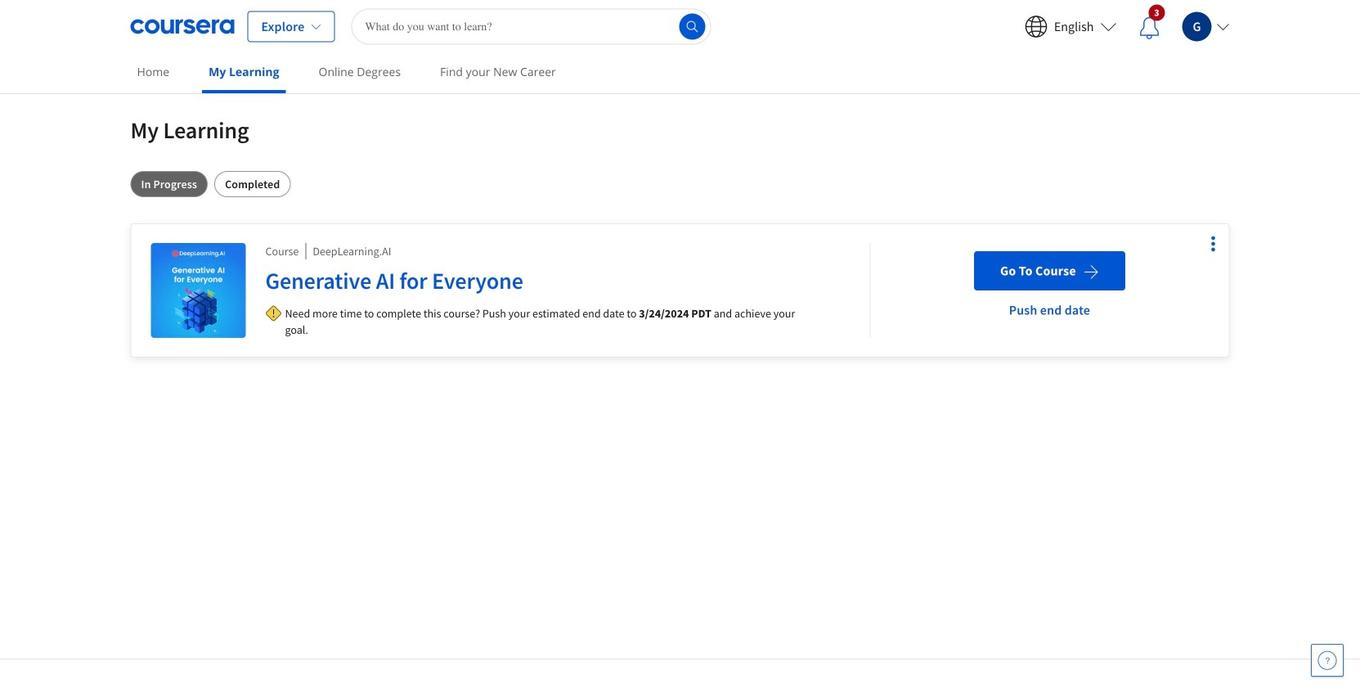 Task type: locate. For each thing, give the bounding box(es) containing it.
coursera image
[[131, 14, 234, 40]]

tab list
[[131, 171, 1230, 197]]

What do you want to learn? text field
[[351, 9, 711, 45]]

more option for generative ai for everyone image
[[1202, 232, 1225, 255]]

None search field
[[351, 9, 711, 45]]



Task type: describe. For each thing, give the bounding box(es) containing it.
generative ai for everyone image
[[151, 243, 246, 338]]

help center image
[[1318, 650, 1338, 670]]



Task type: vqa. For each thing, say whether or not it's contained in the screenshot.
Generative Ai For Everyone image
yes



